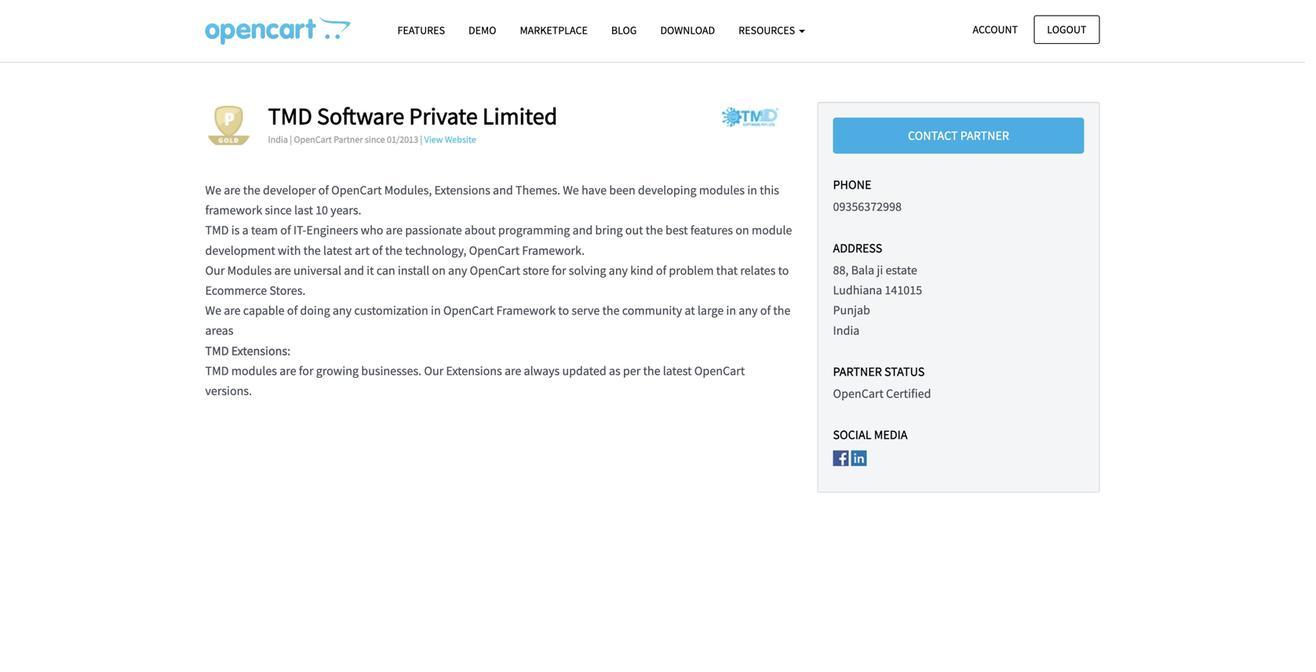 Task type: vqa. For each thing, say whether or not it's contained in the screenshot.
the 'account' 'image'
no



Task type: locate. For each thing, give the bounding box(es) containing it.
1 vertical spatial latest
[[663, 363, 692, 379]]

0 vertical spatial to
[[778, 263, 789, 279]]

1 horizontal spatial since
[[365, 133, 385, 146]]

0 horizontal spatial on
[[432, 263, 446, 279]]

years.
[[331, 203, 362, 218]]

0 horizontal spatial modules
[[231, 363, 277, 379]]

who
[[361, 223, 383, 238]]

partner left status
[[833, 364, 882, 380]]

our
[[205, 263, 225, 279], [424, 363, 444, 379]]

for down framework.
[[552, 263, 566, 279]]

problem
[[669, 263, 714, 279]]

tmd
[[268, 101, 312, 131], [205, 223, 229, 238], [205, 343, 229, 359], [205, 363, 229, 379]]

the down relates
[[773, 303, 791, 319]]

partner right contact
[[961, 128, 1010, 144]]

developing
[[638, 183, 697, 198]]

india right opencart certified image
[[268, 133, 288, 146]]

opencart down the large
[[695, 363, 745, 379]]

of up 10
[[318, 183, 329, 198]]

partner inside tmd software private limited india | opencart partner since 01/2013 | view website
[[334, 133, 363, 146]]

0 vertical spatial since
[[365, 133, 385, 146]]

we
[[205, 183, 221, 198], [563, 183, 579, 198], [205, 303, 221, 319]]

per
[[623, 363, 641, 379]]

of left it-
[[280, 223, 291, 238]]

is
[[231, 223, 240, 238]]

doing
[[300, 303, 330, 319]]

0 horizontal spatial india
[[268, 133, 288, 146]]

tmd right opencart certified image
[[268, 101, 312, 131]]

| left view
[[420, 133, 423, 146]]

0 vertical spatial india
[[268, 133, 288, 146]]

our right businesses. at bottom left
[[424, 363, 444, 379]]

latest down engineers
[[323, 243, 352, 258]]

technology,
[[405, 243, 467, 258]]

2 horizontal spatial in
[[747, 183, 757, 198]]

0 vertical spatial and
[[493, 183, 513, 198]]

in left this
[[747, 183, 757, 198]]

0 vertical spatial for
[[552, 263, 566, 279]]

the up can in the top left of the page
[[385, 243, 403, 258]]

0 horizontal spatial partner
[[334, 133, 363, 146]]

0 horizontal spatial to
[[558, 303, 569, 319]]

1 horizontal spatial |
[[420, 133, 423, 146]]

1 vertical spatial india
[[833, 323, 860, 339]]

engineers
[[306, 223, 358, 238]]

since inside we are the developer of opencart modules, extensions and themes. we have been developing modules in this framework since last 10 years. tmd is a team of it-engineers who are passionate about programming and bring out the best features on module development with the latest art of the technology, opencart framework. our modules are universal and it can install on any opencart store for solving any kind of problem that relates to ecommerce stores. we are capable of doing any customization in opencart framework to serve the community at large in any of the areas tmd extensions: tmd modules are for growing businesses. our extensions are always updated as per the latest opencart versions.
[[265, 203, 292, 218]]

phone 09356372998
[[833, 177, 902, 215]]

as
[[609, 363, 621, 379]]

ludhiana
[[833, 283, 883, 298]]

1 vertical spatial since
[[265, 203, 292, 218]]

modules down extensions:
[[231, 363, 277, 379]]

are
[[224, 183, 241, 198], [386, 223, 403, 238], [274, 263, 291, 279], [224, 303, 241, 319], [280, 363, 296, 379], [505, 363, 522, 379]]

ji
[[877, 263, 883, 278]]

on left module
[[736, 223, 749, 238]]

2 horizontal spatial and
[[573, 223, 593, 238]]

india down "punjab"
[[833, 323, 860, 339]]

bring
[[595, 223, 623, 238]]

customization
[[354, 303, 428, 319]]

any right doing
[[333, 303, 352, 319]]

view website link
[[424, 133, 476, 146]]

opencart inside the partner status opencart certified
[[833, 386, 884, 402]]

| up developer
[[290, 133, 292, 146]]

|
[[290, 133, 292, 146], [420, 133, 423, 146]]

with
[[278, 243, 301, 258]]

download
[[661, 23, 715, 37]]

1 horizontal spatial on
[[736, 223, 749, 238]]

1 horizontal spatial india
[[833, 323, 860, 339]]

0 vertical spatial latest
[[323, 243, 352, 258]]

demo
[[469, 23, 496, 37]]

1 horizontal spatial partner
[[833, 364, 882, 380]]

2 vertical spatial and
[[344, 263, 364, 279]]

1 vertical spatial modules
[[231, 363, 277, 379]]

1 horizontal spatial for
[[552, 263, 566, 279]]

opencart
[[294, 133, 332, 146], [331, 183, 382, 198], [469, 243, 520, 258], [470, 263, 520, 279], [443, 303, 494, 319], [695, 363, 745, 379], [833, 386, 884, 402]]

of down stores.
[[287, 303, 298, 319]]

and left 'it'
[[344, 263, 364, 279]]

india
[[268, 133, 288, 146], [833, 323, 860, 339]]

punjab
[[833, 303, 870, 318]]

partner inside the partner status opencart certified
[[833, 364, 882, 380]]

1 horizontal spatial our
[[424, 363, 444, 379]]

resources link
[[727, 16, 817, 44]]

0 horizontal spatial latest
[[323, 243, 352, 258]]

tmd inside tmd software private limited india | opencart partner since 01/2013 | view website
[[268, 101, 312, 131]]

framework.
[[522, 243, 585, 258]]

latest right per
[[663, 363, 692, 379]]

best
[[666, 223, 688, 238]]

1 horizontal spatial in
[[726, 303, 736, 319]]

versions.
[[205, 383, 252, 399]]

1 vertical spatial for
[[299, 363, 314, 379]]

can
[[377, 263, 395, 279]]

for
[[552, 263, 566, 279], [299, 363, 314, 379]]

are down ecommerce
[[224, 303, 241, 319]]

tmd down areas
[[205, 343, 229, 359]]

module
[[752, 223, 792, 238]]

0 horizontal spatial |
[[290, 133, 292, 146]]

view
[[424, 133, 443, 146]]

extensions up about
[[434, 183, 490, 198]]

our up ecommerce
[[205, 263, 225, 279]]

latest
[[323, 243, 352, 258], [663, 363, 692, 379]]

to right relates
[[778, 263, 789, 279]]

1 vertical spatial to
[[558, 303, 569, 319]]

and left themes.
[[493, 183, 513, 198]]

features link
[[386, 16, 457, 44]]

extensions left always
[[446, 363, 502, 379]]

partner status opencart certified
[[833, 364, 931, 402]]

2 | from the left
[[420, 133, 423, 146]]

out
[[625, 223, 643, 238]]

0 vertical spatial modules
[[699, 183, 745, 198]]

resources
[[739, 23, 798, 37]]

status
[[885, 364, 925, 380]]

estate
[[886, 263, 918, 278]]

facebook image
[[833, 451, 849, 467]]

any down technology,
[[448, 263, 467, 279]]

partner down software
[[334, 133, 363, 146]]

opencart up social
[[833, 386, 884, 402]]

since down software
[[365, 133, 385, 146]]

linkedin image
[[852, 451, 867, 467]]

on down technology,
[[432, 263, 446, 279]]

at
[[685, 303, 695, 319]]

the up universal
[[304, 243, 321, 258]]

in
[[747, 183, 757, 198], [431, 303, 441, 319], [726, 303, 736, 319]]

modules up features
[[699, 183, 745, 198]]

serve
[[572, 303, 600, 319]]

opencart down about
[[469, 243, 520, 258]]

website
[[445, 133, 476, 146]]

solving
[[569, 263, 606, 279]]

1 horizontal spatial to
[[778, 263, 789, 279]]

partner
[[961, 128, 1010, 144], [334, 133, 363, 146], [833, 364, 882, 380]]

modules
[[699, 183, 745, 198], [231, 363, 277, 379]]

in right "customization"
[[431, 303, 441, 319]]

the right the serve
[[602, 303, 620, 319]]

1 horizontal spatial and
[[493, 183, 513, 198]]

the right per
[[643, 363, 661, 379]]

framework
[[205, 203, 262, 218]]

tmd left is
[[205, 223, 229, 238]]

on
[[736, 223, 749, 238], [432, 263, 446, 279]]

any
[[448, 263, 467, 279], [609, 263, 628, 279], [333, 303, 352, 319], [739, 303, 758, 319]]

to left the serve
[[558, 303, 569, 319]]

framework
[[496, 303, 556, 319]]

for left growing
[[299, 363, 314, 379]]

and left bring
[[573, 223, 593, 238]]

and
[[493, 183, 513, 198], [573, 223, 593, 238], [344, 263, 364, 279]]

0 horizontal spatial since
[[265, 203, 292, 218]]

development
[[205, 243, 275, 258]]

opencart left store
[[470, 263, 520, 279]]

in right the large
[[726, 303, 736, 319]]

since down developer
[[265, 203, 292, 218]]

0 horizontal spatial our
[[205, 263, 225, 279]]

extensions:
[[231, 343, 291, 359]]

opencart certified image
[[205, 102, 252, 149]]

since
[[365, 133, 385, 146], [265, 203, 292, 218]]

1 vertical spatial on
[[432, 263, 446, 279]]

opencart down software
[[294, 133, 332, 146]]



Task type: describe. For each thing, give the bounding box(es) containing it.
limited
[[483, 101, 558, 131]]

1 vertical spatial extensions
[[446, 363, 502, 379]]

marketplace
[[520, 23, 588, 37]]

relates
[[740, 263, 776, 279]]

areas
[[205, 323, 233, 339]]

updated
[[562, 363, 607, 379]]

tmd software private limited india | opencart partner since 01/2013 | view website
[[268, 101, 558, 146]]

social media
[[833, 428, 908, 443]]

opencart up years.
[[331, 183, 382, 198]]

0 horizontal spatial in
[[431, 303, 441, 319]]

marketplace link
[[508, 16, 600, 44]]

logout link
[[1034, 15, 1100, 44]]

are left always
[[505, 363, 522, 379]]

programming
[[498, 223, 570, 238]]

india inside tmd software private limited india | opencart partner since 01/2013 | view website
[[268, 133, 288, 146]]

1 vertical spatial our
[[424, 363, 444, 379]]

features
[[691, 223, 733, 238]]

universal
[[294, 263, 342, 279]]

modules,
[[384, 183, 432, 198]]

of down relates
[[760, 303, 771, 319]]

contact partner
[[908, 128, 1010, 144]]

the up framework
[[243, 183, 261, 198]]

are up framework
[[224, 183, 241, 198]]

last
[[294, 203, 313, 218]]

88,
[[833, 263, 849, 278]]

social
[[833, 428, 872, 443]]

install
[[398, 263, 430, 279]]

art
[[355, 243, 370, 258]]

india inside address 88, bala ji estate ludhiana 141015 punjab india
[[833, 323, 860, 339]]

always
[[524, 363, 560, 379]]

1 vertical spatial and
[[573, 223, 593, 238]]

media
[[874, 428, 908, 443]]

blog
[[611, 23, 637, 37]]

large
[[698, 303, 724, 319]]

tmd software private limited image
[[708, 102, 794, 133]]

community
[[622, 303, 682, 319]]

download link
[[649, 16, 727, 44]]

this
[[760, 183, 779, 198]]

blog link
[[600, 16, 649, 44]]

0 vertical spatial our
[[205, 263, 225, 279]]

are right who
[[386, 223, 403, 238]]

1 | from the left
[[290, 133, 292, 146]]

0 horizontal spatial and
[[344, 263, 364, 279]]

developer
[[263, 183, 316, 198]]

0 vertical spatial on
[[736, 223, 749, 238]]

passionate
[[405, 223, 462, 238]]

are down extensions:
[[280, 363, 296, 379]]

that
[[716, 263, 738, 279]]

software
[[317, 101, 405, 131]]

any right the large
[[739, 303, 758, 319]]

opencart left framework
[[443, 303, 494, 319]]

capable
[[243, 303, 285, 319]]

businesses.
[[361, 363, 422, 379]]

a
[[242, 223, 249, 238]]

it
[[367, 263, 374, 279]]

opencart - partner tmd software private limited image
[[205, 16, 351, 45]]

09356372998
[[833, 199, 902, 215]]

we are the developer of opencart modules, extensions and themes. we have been developing modules in this framework since last 10 years. tmd is a team of it-engineers who are passionate about programming and bring out the best features on module development with the latest art of the technology, opencart framework. our modules are universal and it can install on any opencart store for solving any kind of problem that relates to ecommerce stores. we are capable of doing any customization in opencart framework to serve the community at large in any of the areas tmd extensions: tmd modules are for growing businesses. our extensions are always updated as per the latest opencart versions.
[[205, 183, 792, 399]]

tmd up versions.
[[205, 363, 229, 379]]

demo link
[[457, 16, 508, 44]]

10
[[316, 203, 328, 218]]

bala
[[851, 263, 875, 278]]

0 vertical spatial extensions
[[434, 183, 490, 198]]

growing
[[316, 363, 359, 379]]

logout
[[1047, 22, 1087, 37]]

store
[[523, 263, 549, 279]]

stores.
[[270, 283, 306, 299]]

any left kind
[[609, 263, 628, 279]]

2 horizontal spatial partner
[[961, 128, 1010, 144]]

since inside tmd software private limited india | opencart partner since 01/2013 | view website
[[365, 133, 385, 146]]

we up areas
[[205, 303, 221, 319]]

0 horizontal spatial for
[[299, 363, 314, 379]]

have
[[582, 183, 607, 198]]

opencart inside tmd software private limited india | opencart partner since 01/2013 | view website
[[294, 133, 332, 146]]

themes.
[[516, 183, 561, 198]]

certified
[[886, 386, 931, 402]]

it-
[[293, 223, 306, 238]]

account
[[973, 22, 1018, 37]]

phone
[[833, 177, 872, 193]]

01/2013
[[387, 133, 418, 146]]

we up framework
[[205, 183, 221, 198]]

account link
[[960, 15, 1032, 44]]

been
[[609, 183, 636, 198]]

of right art
[[372, 243, 383, 258]]

about
[[465, 223, 496, 238]]

141015
[[885, 283, 922, 298]]

ecommerce
[[205, 283, 267, 299]]

features
[[398, 23, 445, 37]]

private
[[409, 101, 478, 131]]

we left have
[[563, 183, 579, 198]]

kind
[[630, 263, 654, 279]]

address
[[833, 240, 883, 256]]

modules
[[227, 263, 272, 279]]

the right the out on the left top
[[646, 223, 663, 238]]

of right kind
[[656, 263, 667, 279]]

are up stores.
[[274, 263, 291, 279]]

contact
[[908, 128, 958, 144]]

1 horizontal spatial latest
[[663, 363, 692, 379]]

09356372998 link
[[833, 199, 902, 215]]

1 horizontal spatial modules
[[699, 183, 745, 198]]

address 88, bala ji estate ludhiana 141015 punjab india
[[833, 240, 922, 339]]



